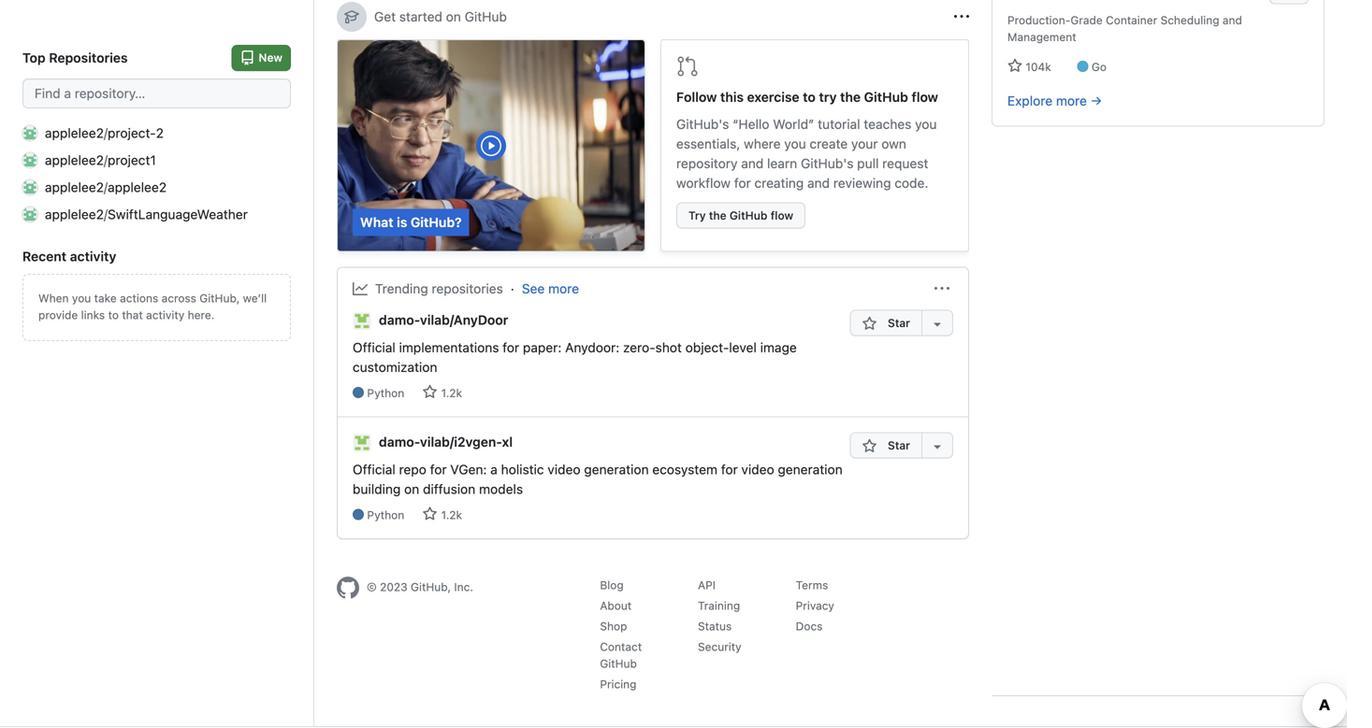 Task type: describe. For each thing, give the bounding box(es) containing it.
"hello
[[733, 117, 770, 132]]

paper:
[[523, 340, 562, 355]]

project 2 image
[[22, 126, 37, 141]]

about
[[600, 600, 632, 613]]

applelee2 for project1
[[45, 153, 104, 168]]

follow this exercise to try the github flow
[[677, 89, 939, 105]]

training link
[[698, 600, 740, 613]]

reviewing
[[834, 175, 891, 191]]

world"
[[773, 117, 815, 132]]

activity inside when you take actions across github, we'll provide links to that activity here.
[[146, 309, 185, 322]]

applelee2 for applelee2
[[45, 180, 104, 195]]

graph image
[[353, 282, 368, 297]]

0 horizontal spatial activity
[[70, 249, 116, 264]]

models
[[479, 482, 523, 497]]

why am i seeing this? image
[[955, 9, 969, 24]]

damo-vilab/anydoor link
[[379, 311, 509, 330]]

1.2k link for repo
[[423, 507, 462, 522]]

github, inside when you take actions across github, we'll provide links to that activity here.
[[200, 292, 240, 305]]

level
[[729, 340, 757, 355]]

api
[[698, 579, 716, 592]]

1 vertical spatial flow
[[771, 209, 794, 222]]

recent
[[22, 249, 67, 264]]

1 video from the left
[[548, 462, 581, 478]]

add this repository to a list image
[[930, 317, 945, 332]]

recent activity
[[22, 249, 116, 264]]

1 horizontal spatial flow
[[912, 89, 939, 105]]

Find a repository… text field
[[22, 79, 291, 109]]

what is github? link
[[338, 40, 656, 251]]

mortar board image
[[344, 9, 359, 24]]

1.2k for repo
[[441, 509, 462, 522]]

official for damo-vilab/i2vgen-xl
[[353, 462, 396, 478]]

and inside production-grade container scheduling and management
[[1223, 13, 1243, 27]]

is
[[397, 215, 407, 230]]

shot
[[656, 340, 682, 355]]

when
[[38, 292, 69, 305]]

terms privacy docs
[[796, 579, 835, 634]]

when you take actions across github, we'll provide links to that activity here.
[[38, 292, 267, 322]]

0 horizontal spatial more
[[548, 281, 579, 297]]

github?
[[411, 215, 462, 230]]

shop link
[[600, 621, 627, 634]]

what
[[360, 215, 394, 230]]

new link
[[232, 45, 291, 71]]

0 horizontal spatial the
[[709, 209, 727, 222]]

0 vertical spatial more
[[1056, 93, 1087, 108]]

mark github image
[[337, 578, 359, 600]]

repo details element for video
[[353, 507, 850, 524]]

explore more →
[[1008, 93, 1103, 108]]

/ for applelee2
[[104, 180, 108, 195]]

repo
[[399, 462, 427, 478]]

what is github?
[[360, 215, 462, 230]]

0 vertical spatial you
[[915, 117, 937, 132]]

learn
[[767, 156, 798, 171]]

for inside official implementations for paper: anydoor: zero-shot object-level image customization
[[503, 340, 520, 355]]

Top Repositories search field
[[22, 79, 291, 109]]

privacy link
[[796, 600, 835, 613]]

teaches
[[864, 117, 912, 132]]

implementations
[[399, 340, 499, 355]]

top repositories
[[22, 50, 128, 66]]

take
[[94, 292, 117, 305]]

1 generation from the left
[[584, 462, 649, 478]]

project1
[[108, 153, 156, 168]]

2 video from the left
[[742, 462, 775, 478]]

python for official implementations for paper: anydoor: zero-shot object-level image customization
[[367, 387, 405, 400]]

2023
[[380, 581, 408, 594]]

create
[[810, 136, 848, 152]]

2
[[156, 125, 164, 141]]

status link
[[698, 621, 732, 634]]

try
[[819, 89, 837, 105]]

vilab/anydoor
[[420, 312, 509, 328]]

play image
[[480, 135, 503, 157]]

for up the diffusion
[[430, 462, 447, 478]]

anydoor:
[[565, 340, 620, 355]]

swiftlanguageweather
[[108, 207, 248, 222]]

production-
[[1008, 13, 1071, 27]]

github's "hello world" tutorial teaches you essentials, where you create your own repository and learn github's pull request workflow for creating and reviewing code.
[[677, 117, 937, 191]]

try
[[689, 209, 706, 222]]

pricing link
[[600, 679, 637, 692]]

security link
[[698, 641, 742, 654]]

object-
[[686, 340, 729, 355]]

grade
[[1071, 13, 1103, 27]]

blog
[[600, 579, 624, 592]]

trending repositories · see more
[[375, 281, 579, 297]]

this
[[721, 89, 744, 105]]

2 vertical spatial and
[[808, 175, 830, 191]]

creating
[[755, 175, 804, 191]]

zero-
[[623, 340, 656, 355]]

pricing
[[600, 679, 637, 692]]

that
[[122, 309, 143, 322]]

github right the started
[[465, 9, 507, 24]]

damo- for implementations
[[379, 312, 420, 328]]

scheduling
[[1161, 13, 1220, 27]]

@damo-vilab profile image for damo-vilab/anydoor
[[353, 312, 372, 331]]

production-grade container scheduling and management
[[1008, 13, 1243, 43]]

0 horizontal spatial and
[[741, 156, 764, 171]]

applelee2 / project-2
[[45, 125, 164, 141]]

your
[[852, 136, 878, 152]]

104k
[[1023, 60, 1052, 73]]

1.2k link for implementations
[[423, 385, 462, 400]]

vgen:
[[450, 462, 487, 478]]

follow
[[677, 89, 717, 105]]



Task type: vqa. For each thing, say whether or not it's contained in the screenshot.
/ for project1
yes



Task type: locate. For each thing, give the bounding box(es) containing it.
flow down creating
[[771, 209, 794, 222]]

building
[[353, 482, 401, 497]]

exercise
[[747, 89, 800, 105]]

1 horizontal spatial you
[[785, 136, 806, 152]]

0 horizontal spatial star image
[[423, 507, 438, 522]]

trending
[[375, 281, 428, 297]]

vilab/i2vgen-
[[420, 435, 502, 450]]

what is github? image
[[338, 40, 656, 251]]

2 vertical spatial star image
[[423, 507, 438, 522]]

2 horizontal spatial you
[[915, 117, 937, 132]]

contact github link
[[600, 641, 642, 671]]

star image for 1.2k
[[423, 507, 438, 522]]

/
[[104, 125, 108, 141], [104, 153, 108, 168], [104, 180, 108, 195], [104, 207, 108, 222]]

we'll
[[243, 292, 267, 305]]

1 vertical spatial to
[[108, 309, 119, 322]]

1 vertical spatial more
[[548, 281, 579, 297]]

1 damo- from the top
[[379, 312, 420, 328]]

repo details element for shot
[[353, 385, 850, 402]]

2 python from the top
[[367, 509, 405, 522]]

applelee2 up applelee2 / project1 at the top left of the page
[[45, 125, 104, 141]]

3 / from the top
[[104, 180, 108, 195]]

1.2k link down the implementations
[[423, 385, 462, 400]]

/ up applelee2 / project1 at the top left of the page
[[104, 125, 108, 141]]

top
[[22, 50, 46, 66]]

/ down applelee2 / applelee2
[[104, 207, 108, 222]]

flow
[[912, 89, 939, 105], [771, 209, 794, 222]]

1 vertical spatial official
[[353, 462, 396, 478]]

official implementations for paper: anydoor: zero-shot object-level image customization
[[353, 340, 797, 375]]

0 horizontal spatial you
[[72, 292, 91, 305]]

video right holistic
[[548, 462, 581, 478]]

xl
[[502, 435, 513, 450]]

applelee2 down applelee2 / applelee2
[[45, 207, 104, 222]]

to down take
[[108, 309, 119, 322]]

1 repo details element from the top
[[353, 385, 850, 402]]

activity up take
[[70, 249, 116, 264]]

2 vertical spatial you
[[72, 292, 91, 305]]

repo details element
[[353, 385, 850, 402], [353, 507, 850, 524]]

star image left add this repository to a list image at top right
[[863, 317, 878, 332]]

the right try on the right top
[[840, 89, 861, 105]]

for right ecosystem
[[721, 462, 738, 478]]

1 / from the top
[[104, 125, 108, 141]]

add this repository to a list image
[[930, 439, 945, 454]]

flow up the request in the right of the page
[[912, 89, 939, 105]]

contact
[[600, 641, 642, 654]]

python for official repo for vgen: a holistic video generation ecosystem for video generation building on diffusion models
[[367, 509, 405, 522]]

0 vertical spatial github,
[[200, 292, 240, 305]]

star image inside button
[[863, 317, 878, 332]]

0 horizontal spatial flow
[[771, 209, 794, 222]]

0 horizontal spatial generation
[[584, 462, 649, 478]]

repo details element down official implementations for paper: anydoor: zero-shot object-level image customization
[[353, 385, 850, 402]]

workflow
[[677, 175, 731, 191]]

tutorial
[[818, 117, 861, 132]]

container
[[1106, 13, 1158, 27]]

2 generation from the left
[[778, 462, 843, 478]]

1 horizontal spatial and
[[808, 175, 830, 191]]

1 vertical spatial the
[[709, 209, 727, 222]]

applelee2 / swiftlanguageweather
[[45, 207, 248, 222]]

0 vertical spatial damo-
[[379, 312, 420, 328]]

docs
[[796, 621, 823, 634]]

applelee2 image
[[22, 180, 37, 195]]

github, up "here."
[[200, 292, 240, 305]]

the
[[840, 89, 861, 105], [709, 209, 727, 222]]

applelee2 down project1
[[108, 180, 167, 195]]

github down contact
[[600, 658, 637, 671]]

1 star button from the top
[[850, 310, 922, 336]]

repository
[[677, 156, 738, 171]]

1 horizontal spatial the
[[840, 89, 861, 105]]

to inside when you take actions across github, we'll provide links to that activity here.
[[108, 309, 119, 322]]

© 2023 github, inc. link
[[337, 578, 548, 600]]

1 vertical spatial repo details element
[[353, 507, 850, 524]]

on down repo
[[404, 482, 419, 497]]

see more link
[[522, 279, 579, 299]]

1 vertical spatial 1.2k link
[[423, 507, 462, 522]]

star image inside button
[[863, 439, 878, 454]]

damo- for repo
[[379, 435, 420, 450]]

star image for star button for official repo for vgen: a holistic video generation ecosystem for video generation building on diffusion models
[[863, 439, 878, 454]]

star image down customization
[[423, 385, 438, 400]]

0 vertical spatial 1.2k
[[441, 387, 462, 400]]

1 vertical spatial 1.2k
[[441, 509, 462, 522]]

about link
[[600, 600, 632, 613]]

status
[[698, 621, 732, 634]]

0 vertical spatial @damo-vilab profile image
[[353, 312, 372, 331]]

docs link
[[796, 621, 823, 634]]

0 vertical spatial flow
[[912, 89, 939, 105]]

on inside official repo for vgen: a holistic video generation ecosystem for video generation building on diffusion models
[[404, 482, 419, 497]]

2 / from the top
[[104, 153, 108, 168]]

github
[[465, 9, 507, 24], [864, 89, 909, 105], [730, 209, 768, 222], [600, 658, 637, 671]]

official up building
[[353, 462, 396, 478]]

1 vertical spatial @damo-vilab profile image
[[353, 434, 372, 453]]

@damo-vilab profile image
[[353, 312, 372, 331], [353, 434, 372, 453]]

official inside official repo for vgen: a holistic video generation ecosystem for video generation building on diffusion models
[[353, 462, 396, 478]]

project1 image
[[22, 153, 37, 168]]

activity
[[70, 249, 116, 264], [146, 309, 185, 322]]

0 vertical spatial repo details element
[[353, 385, 850, 402]]

to
[[803, 89, 816, 105], [108, 309, 119, 322]]

0 vertical spatial python
[[367, 387, 405, 400]]

actions
[[120, 292, 158, 305]]

holistic
[[501, 462, 544, 478]]

1 horizontal spatial to
[[803, 89, 816, 105]]

star left add this repository to a list image at top right
[[885, 317, 911, 330]]

1 vertical spatial github,
[[411, 581, 451, 594]]

generation
[[584, 462, 649, 478], [778, 462, 843, 478]]

/ for swiftlanguageweather
[[104, 207, 108, 222]]

/ up applelee2 / applelee2
[[104, 153, 108, 168]]

star for official implementations for paper: anydoor: zero-shot object-level image customization
[[885, 317, 911, 330]]

1 vertical spatial activity
[[146, 309, 185, 322]]

see
[[522, 281, 545, 297]]

1 horizontal spatial video
[[742, 462, 775, 478]]

0 vertical spatial activity
[[70, 249, 116, 264]]

video
[[548, 462, 581, 478], [742, 462, 775, 478]]

1 @damo-vilab profile image from the top
[[353, 312, 372, 331]]

own
[[882, 136, 907, 152]]

star image
[[423, 385, 438, 400], [863, 439, 878, 454]]

star for official repo for vgen: a holistic video generation ecosystem for video generation building on diffusion models
[[885, 439, 911, 452]]

1 vertical spatial python
[[367, 509, 405, 522]]

/ down applelee2 / project1 at the top left of the page
[[104, 180, 108, 195]]

across
[[162, 292, 196, 305]]

official inside official implementations for paper: anydoor: zero-shot object-level image customization
[[353, 340, 396, 355]]

you up links
[[72, 292, 91, 305]]

new
[[259, 51, 283, 64]]

python down customization
[[367, 387, 405, 400]]

star image
[[1008, 58, 1023, 73], [863, 317, 878, 332], [423, 507, 438, 522]]

1 1.2k from the top
[[441, 387, 462, 400]]

1 vertical spatial github's
[[801, 156, 854, 171]]

links
[[81, 309, 105, 322]]

footer containing blog
[[337, 578, 969, 697]]

0 horizontal spatial github's
[[677, 117, 729, 132]]

try the github flow element
[[661, 39, 969, 252]]

and right creating
[[808, 175, 830, 191]]

2 star from the top
[[885, 439, 911, 452]]

star image for 1.2k link for implementations
[[423, 385, 438, 400]]

© 2023 github, inc.
[[367, 581, 473, 594]]

official repo for vgen: a holistic video generation ecosystem for video generation building on diffusion models
[[353, 462, 843, 497]]

damo- inside 'link'
[[379, 312, 420, 328]]

applelee2 / project1
[[45, 153, 156, 168]]

1 vertical spatial star button
[[850, 433, 922, 459]]

github's down create
[[801, 156, 854, 171]]

for left paper:
[[503, 340, 520, 355]]

1 horizontal spatial star image
[[863, 439, 878, 454]]

0 vertical spatial 1.2k link
[[423, 385, 462, 400]]

0 vertical spatial star image
[[423, 385, 438, 400]]

1 horizontal spatial more
[[1056, 93, 1087, 108]]

star image for 104k
[[1008, 58, 1023, 73]]

you right teaches
[[915, 117, 937, 132]]

provide
[[38, 309, 78, 322]]

2 1.2k from the top
[[441, 509, 462, 522]]

try the github flow link
[[677, 203, 806, 229]]

damo- down trending at left
[[379, 312, 420, 328]]

2 repo details element from the top
[[353, 507, 850, 524]]

swiftlanguageweather image
[[22, 207, 37, 222]]

damo- up repo
[[379, 435, 420, 450]]

0 horizontal spatial to
[[108, 309, 119, 322]]

star button
[[850, 310, 922, 336], [850, 433, 922, 459]]

star left add this repository to a list icon
[[885, 439, 911, 452]]

activity down across
[[146, 309, 185, 322]]

github, left inc. at bottom left
[[411, 581, 451, 594]]

star image inside repo details element
[[423, 385, 438, 400]]

what is github? element
[[337, 39, 656, 252]]

1 vertical spatial damo-
[[379, 435, 420, 450]]

©
[[367, 581, 377, 594]]

go
[[1092, 60, 1107, 73]]

to left try on the right top
[[803, 89, 816, 105]]

4 / from the top
[[104, 207, 108, 222]]

footer
[[337, 578, 969, 697]]

you down world"
[[785, 136, 806, 152]]

1 python from the top
[[367, 387, 405, 400]]

2 1.2k link from the top
[[423, 507, 462, 522]]

0 vertical spatial star button
[[850, 310, 922, 336]]

explore
[[1008, 93, 1053, 108]]

github's up essentials,
[[677, 117, 729, 132]]

1 horizontal spatial github,
[[411, 581, 451, 594]]

github up teaches
[[864, 89, 909, 105]]

1.2k link down the diffusion
[[423, 507, 462, 522]]

and right scheduling
[[1223, 13, 1243, 27]]

0 vertical spatial star
[[885, 317, 911, 330]]

star button left add this repository to a list image at top right
[[850, 310, 922, 336]]

1 vertical spatial star
[[885, 439, 911, 452]]

the right try
[[709, 209, 727, 222]]

explore more → link
[[1008, 93, 1103, 108]]

applelee2 for project-2
[[45, 125, 104, 141]]

applelee2 for swiftlanguageweather
[[45, 207, 104, 222]]

a
[[491, 462, 498, 478]]

official for damo-vilab/anydoor
[[353, 340, 396, 355]]

0 horizontal spatial on
[[404, 482, 419, 497]]

privacy
[[796, 600, 835, 613]]

star image down the diffusion
[[423, 507, 438, 522]]

star
[[885, 317, 911, 330], [885, 439, 911, 452]]

shop
[[600, 621, 627, 634]]

where
[[744, 136, 781, 152]]

on right the started
[[446, 9, 461, 24]]

applelee2 / applelee2
[[45, 180, 167, 195]]

damo-vilab/i2vgen-xl link
[[379, 433, 513, 453]]

training
[[698, 600, 740, 613]]

for inside github's "hello world" tutorial teaches you essentials, where you create your own repository and learn github's pull request workflow for creating and reviewing code.
[[734, 175, 751, 191]]

0 horizontal spatial github,
[[200, 292, 240, 305]]

applelee2 down applelee2 / project1 at the top left of the page
[[45, 180, 104, 195]]

1 horizontal spatial github's
[[801, 156, 854, 171]]

1 vertical spatial on
[[404, 482, 419, 497]]

to inside try the github flow element
[[803, 89, 816, 105]]

0 vertical spatial star image
[[1008, 58, 1023, 73]]

damo-vilab/i2vgen-xl
[[379, 435, 513, 450]]

0 vertical spatial official
[[353, 340, 396, 355]]

@damo-vilab profile image up building
[[353, 434, 372, 453]]

0 vertical spatial to
[[803, 89, 816, 105]]

1 horizontal spatial generation
[[778, 462, 843, 478]]

1 horizontal spatial on
[[446, 9, 461, 24]]

0 vertical spatial github's
[[677, 117, 729, 132]]

github,
[[200, 292, 240, 305], [411, 581, 451, 594]]

feed item heading menu image
[[935, 282, 950, 297]]

star image inside repo details element
[[423, 507, 438, 522]]

/ for project1
[[104, 153, 108, 168]]

git pull request image
[[677, 55, 699, 78]]

1 vertical spatial and
[[741, 156, 764, 171]]

damo-vilab/anydoor
[[379, 312, 509, 328]]

image
[[760, 340, 797, 355]]

github down creating
[[730, 209, 768, 222]]

more left →
[[1056, 93, 1087, 108]]

inc.
[[454, 581, 473, 594]]

0 horizontal spatial video
[[548, 462, 581, 478]]

video right ecosystem
[[742, 462, 775, 478]]

0 horizontal spatial star image
[[423, 385, 438, 400]]

for
[[734, 175, 751, 191], [503, 340, 520, 355], [430, 462, 447, 478], [721, 462, 738, 478]]

terms link
[[796, 579, 829, 592]]

star button left add this repository to a list icon
[[850, 433, 922, 459]]

0 vertical spatial the
[[840, 89, 861, 105]]

2 star button from the top
[[850, 433, 922, 459]]

1 horizontal spatial star image
[[863, 317, 878, 332]]

1.2k down the implementations
[[441, 387, 462, 400]]

@damo-vilab profile image for damo-vilab/i2vgen-xl
[[353, 434, 372, 453]]

0 vertical spatial and
[[1223, 13, 1243, 27]]

star image left add this repository to a list icon
[[863, 439, 878, 454]]

1 vertical spatial you
[[785, 136, 806, 152]]

2 horizontal spatial star image
[[1008, 58, 1023, 73]]

1 official from the top
[[353, 340, 396, 355]]

0 vertical spatial on
[[446, 9, 461, 24]]

applelee2 down applelee2 / project-2
[[45, 153, 104, 168]]

blog about shop contact github pricing
[[600, 579, 642, 692]]

and down where
[[741, 156, 764, 171]]

for up try the github flow link
[[734, 175, 751, 191]]

official
[[353, 340, 396, 355], [353, 462, 396, 478]]

2 @damo-vilab profile image from the top
[[353, 434, 372, 453]]

2 damo- from the top
[[379, 435, 420, 450]]

/ for project-2
[[104, 125, 108, 141]]

1 vertical spatial star image
[[863, 317, 878, 332]]

you inside when you take actions across github, we'll provide links to that activity here.
[[72, 292, 91, 305]]

get started on github
[[374, 9, 507, 24]]

security
[[698, 641, 742, 654]]

python down building
[[367, 509, 405, 522]]

@damo-vilab profile image down graph image
[[353, 312, 372, 331]]

1 1.2k link from the top
[[423, 385, 462, 400]]

more right see
[[548, 281, 579, 297]]

star button for official implementations for paper: anydoor: zero-shot object-level image customization
[[850, 310, 922, 336]]

official up customization
[[353, 340, 396, 355]]

essentials,
[[677, 136, 741, 152]]

repo details element down official repo for vgen: a holistic video generation ecosystem for video generation building on diffusion models
[[353, 507, 850, 524]]

2 official from the top
[[353, 462, 396, 478]]

management
[[1008, 30, 1077, 43]]

1 horizontal spatial activity
[[146, 309, 185, 322]]

1.2k down the diffusion
[[441, 509, 462, 522]]

1.2k for implementations
[[441, 387, 462, 400]]

github inside blog about shop contact github pricing
[[600, 658, 637, 671]]

you
[[915, 117, 937, 132], [785, 136, 806, 152], [72, 292, 91, 305]]

1 star from the top
[[885, 317, 911, 330]]

1 vertical spatial star image
[[863, 439, 878, 454]]

star image up explore
[[1008, 58, 1023, 73]]

→
[[1091, 93, 1103, 108]]

repositories
[[432, 281, 503, 297]]

star button for official repo for vgen: a holistic video generation ecosystem for video generation building on diffusion models
[[850, 433, 922, 459]]

2 horizontal spatial and
[[1223, 13, 1243, 27]]



